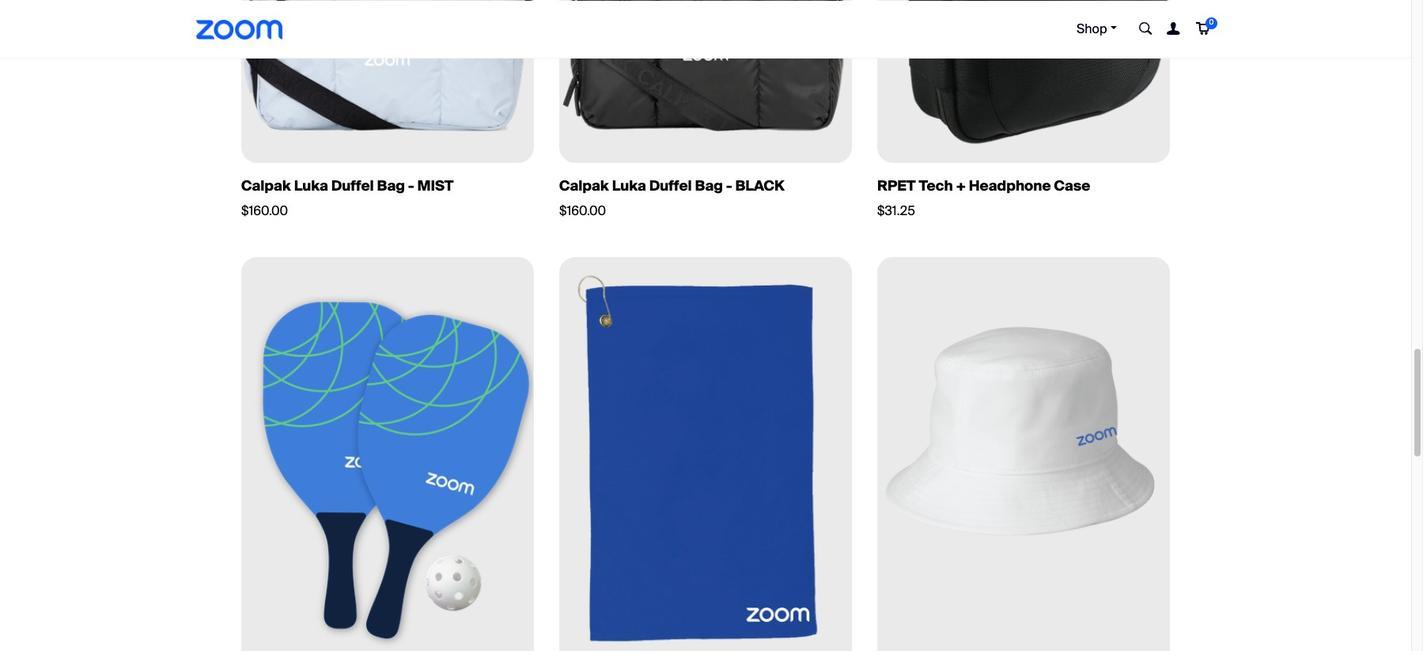 Task type: describe. For each thing, give the bounding box(es) containing it.
rpet
[[878, 176, 916, 195]]

- for mist
[[408, 176, 414, 195]]

zoom logo image
[[196, 19, 283, 39]]

duffel for black
[[649, 176, 692, 195]]

bag for mist
[[377, 176, 405, 195]]

$31.25
[[878, 202, 915, 219]]

$160.00 for calpak luka duffel bag - mist
[[241, 202, 288, 219]]

mist
[[417, 176, 454, 195]]

rpet tech + headphone case $31.25
[[878, 176, 1091, 219]]

headphone
[[969, 176, 1051, 195]]

luka for calpak luka duffel bag - mist
[[294, 176, 328, 195]]

calpak luka duffel bag - black $160.00
[[559, 176, 785, 219]]

shop
[[1077, 20, 1107, 36]]



Task type: vqa. For each thing, say whether or not it's contained in the screenshot.
the right the -
yes



Task type: locate. For each thing, give the bounding box(es) containing it.
0 horizontal spatial bag
[[377, 176, 405, 195]]

2 duffel from the left
[[649, 176, 692, 195]]

case
[[1054, 176, 1091, 195]]

2 calpak from the left
[[559, 176, 609, 195]]

1 horizontal spatial calpak
[[559, 176, 609, 195]]

duffel for mist
[[331, 176, 374, 195]]

duffel
[[331, 176, 374, 195], [649, 176, 692, 195]]

$160.00 inside calpak luka duffel bag - mist $160.00
[[241, 202, 288, 219]]

1 duffel from the left
[[331, 176, 374, 195]]

image of zoom golf towel image
[[535, 258, 876, 651]]

0
[[1209, 17, 1214, 27]]

1 luka from the left
[[294, 176, 328, 195]]

0 horizontal spatial duffel
[[331, 176, 374, 195]]

1 horizontal spatial duffel
[[649, 176, 692, 195]]

luka for calpak luka duffel bag - black
[[612, 176, 646, 195]]

0 horizontal spatial calpak
[[241, 176, 291, 195]]

1 horizontal spatial -
[[726, 176, 732, 195]]

- inside calpak luka duffel bag - mist $160.00
[[408, 176, 414, 195]]

bag
[[377, 176, 405, 195], [695, 176, 723, 195]]

2 bag from the left
[[695, 176, 723, 195]]

0 horizontal spatial $160.00
[[241, 202, 288, 219]]

luka
[[294, 176, 328, 195], [612, 176, 646, 195]]

shop button
[[1065, 17, 1129, 40]]

calpak for calpak luka duffel bag - black
[[559, 176, 609, 195]]

calpak inside calpak luka duffel bag - mist $160.00
[[241, 176, 291, 195]]

$160.00
[[241, 202, 288, 219], [559, 202, 606, 219]]

calpak luka duffel bag - mist $160.00
[[241, 176, 454, 219]]

$160.00 inside calpak luka duffel bag - black $160.00
[[559, 202, 606, 219]]

0 horizontal spatial luka
[[294, 176, 328, 195]]

-
[[408, 176, 414, 195], [726, 176, 732, 195]]

1 horizontal spatial bag
[[695, 176, 723, 195]]

- left mist
[[408, 176, 414, 195]]

calpak inside calpak luka duffel bag - black $160.00
[[559, 176, 609, 195]]

luka inside calpak luka duffel bag - black $160.00
[[612, 176, 646, 195]]

1 horizontal spatial luka
[[612, 176, 646, 195]]

$160.00 for calpak luka duffel bag - black
[[559, 202, 606, 219]]

1 bag from the left
[[377, 176, 405, 195]]

0 horizontal spatial -
[[408, 176, 414, 195]]

bag left black
[[695, 176, 723, 195]]

tech
[[919, 176, 953, 195]]

calpak
[[241, 176, 291, 195], [559, 176, 609, 195]]

luka inside calpak luka duffel bag - mist $160.00
[[294, 176, 328, 195]]

bag left mist
[[377, 176, 405, 195]]

1 calpak from the left
[[241, 176, 291, 195]]

2 luka from the left
[[612, 176, 646, 195]]

bag inside calpak luka duffel bag - mist $160.00
[[377, 176, 405, 195]]

bag inside calpak luka duffel bag - black $160.00
[[695, 176, 723, 195]]

2 $160.00 from the left
[[559, 202, 606, 219]]

1 - from the left
[[408, 176, 414, 195]]

image of nike bucket hat image
[[853, 258, 1195, 651]]

- inside calpak luka duffel bag - black $160.00
[[726, 176, 732, 195]]

calpak for calpak luka duffel bag - mist
[[241, 176, 291, 195]]

+
[[956, 176, 966, 195]]

black
[[735, 176, 785, 195]]

0 link
[[1195, 17, 1218, 36]]

duffel inside calpak luka duffel bag - black $160.00
[[649, 176, 692, 195]]

2 - from the left
[[726, 176, 732, 195]]

image of pickleball paddle set image
[[217, 258, 558, 651]]

duffel inside calpak luka duffel bag - mist $160.00
[[331, 176, 374, 195]]

- for black
[[726, 176, 732, 195]]

1 $160.00 from the left
[[241, 202, 288, 219]]

- left black
[[726, 176, 732, 195]]

1 horizontal spatial $160.00
[[559, 202, 606, 219]]

bag for black
[[695, 176, 723, 195]]



